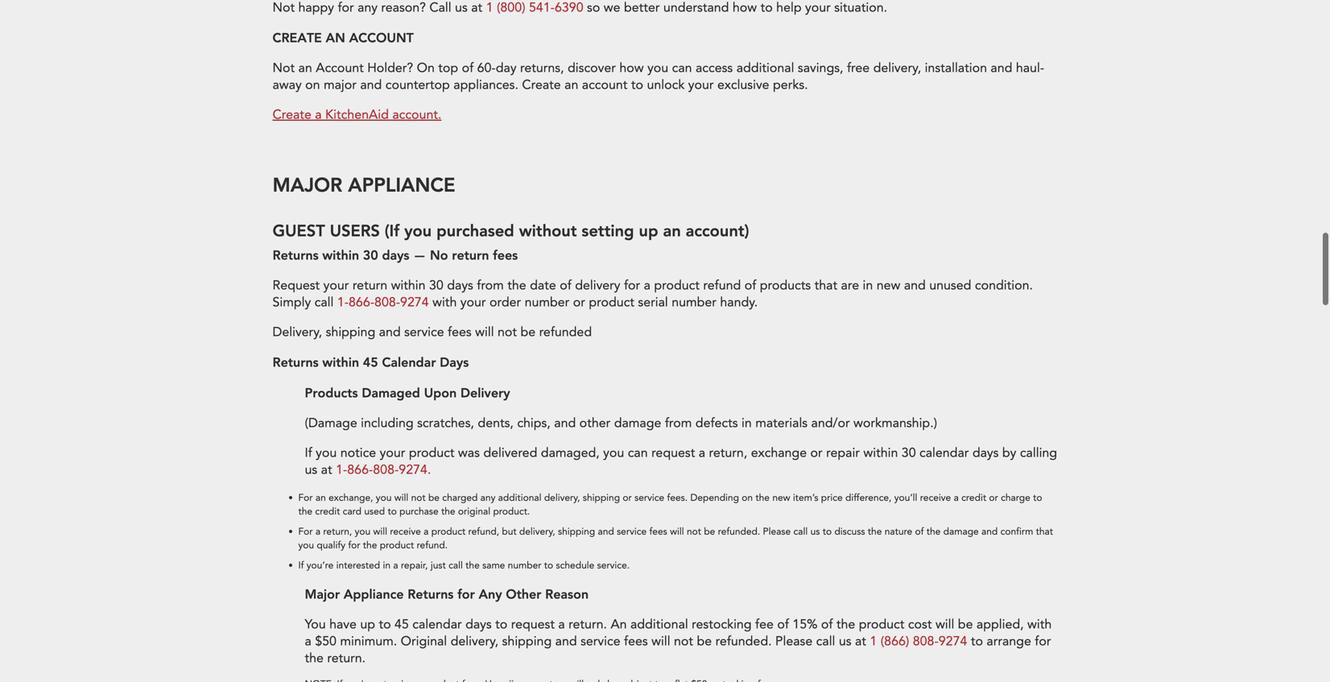 Task type: vqa. For each thing, say whether or not it's contained in the screenshot.
CREATE AN ACCOUNT
yes



Task type: locate. For each thing, give the bounding box(es) containing it.
0 horizontal spatial from
[[477, 277, 504, 295]]

delivery, shipping and service fees will not be refunded
[[273, 324, 592, 341]]

of right fee
[[777, 616, 789, 634]]

return.
[[569, 616, 607, 634], [327, 650, 366, 667]]

new inside for an exchange, you will not be charged any additional delivery, shipping or service fees. depending on the new item's price difference, you'll receive a credit or charge to the credit card used to purchase the original product. for a return, you will receive a product refund, but delivery, shipping and service fees will not be refunded. please call us to discuss the nature of the damage and confirm that you qualify for the product refund. if you're interested in a repair, just call the same number to schedule service.
[[773, 491, 791, 505]]

will down fees.
[[670, 525, 684, 539]]

1- for 1-866-808-9274 with your order number or product serial number handy.
[[337, 294, 349, 311]]

us left notice
[[305, 461, 318, 479]]

create
[[522, 76, 561, 94], [273, 106, 312, 124]]

for right "delivery"
[[624, 277, 640, 295]]

0 vertical spatial that
[[815, 277, 838, 295]]

1 horizontal spatial damage
[[944, 525, 979, 539]]

1 vertical spatial if
[[298, 559, 304, 572]]

refunded. inside for an exchange, you will not be charged any additional delivery, shipping or service fees. depending on the new item's price difference, you'll receive a credit or charge to the credit card used to purchase the original product. for a return, you will receive a product refund, but delivery, shipping and service fees will not be refunded. please call us to discuss the nature of the damage and confirm that you qualify for the product refund. if you're interested in a repair, just call the same number to schedule service.
[[718, 525, 760, 539]]

credit left the card
[[315, 505, 340, 518]]

an
[[298, 59, 312, 77], [565, 76, 579, 94], [663, 220, 681, 241], [316, 491, 326, 505]]

if
[[305, 444, 312, 462], [298, 559, 304, 572]]

request
[[652, 444, 695, 462], [511, 616, 555, 634]]

$50
[[315, 633, 337, 651]]

day
[[496, 59, 517, 77]]

product
[[654, 277, 700, 295], [589, 294, 635, 311], [409, 444, 455, 462], [431, 525, 466, 539], [380, 539, 414, 552], [859, 616, 905, 634]]

of left the 60-
[[462, 59, 474, 77]]

create down away
[[273, 106, 312, 124]]

be up purchase
[[428, 491, 440, 505]]

1 horizontal spatial credit
[[962, 491, 987, 505]]

1 horizontal spatial with
[[1028, 616, 1052, 634]]

return inside request your return within 30 days from the date of delivery for a product refund of products that are in new and unused condition. simply call
[[353, 277, 388, 295]]

at left notice
[[321, 461, 332, 479]]

0 horizontal spatial in
[[383, 559, 391, 572]]

receive down purchase
[[390, 525, 421, 539]]

1 vertical spatial return
[[353, 277, 388, 295]]

0 horizontal spatial can
[[628, 444, 648, 462]]

0 vertical spatial 30
[[363, 247, 378, 264]]

1 vertical spatial please
[[776, 633, 813, 651]]

damage right other on the bottom of page
[[614, 415, 662, 432]]

new inside request your return within 30 days from the date of delivery for a product refund of products that are in new and unused condition. simply call
[[877, 277, 901, 295]]

0 vertical spatial receive
[[920, 491, 951, 505]]

30 inside request your return within 30 days from the date of delivery for a product refund of products that are in new and unused condition. simply call
[[429, 277, 444, 295]]

can
[[672, 59, 692, 77], [628, 444, 648, 462]]

not down order
[[498, 324, 517, 341]]

defects
[[696, 415, 738, 432]]

new right are
[[877, 277, 901, 295]]

account
[[316, 59, 364, 77]]

1 vertical spatial damage
[[944, 525, 979, 539]]

1 vertical spatial returns
[[273, 354, 319, 371]]

866- for 1-866-808-9274 with your order number or product serial number handy.
[[349, 294, 375, 311]]

exchange,
[[329, 491, 373, 505]]

free
[[847, 59, 870, 77]]

0 horizontal spatial calendar
[[413, 616, 462, 634]]

45
[[363, 354, 378, 371], [395, 616, 409, 634]]

with
[[433, 294, 457, 311], [1028, 616, 1052, 634]]

request inside if you notice your product was delivered damaged, you can request a return, exchange or repair within 30 calendar days by calling us at
[[652, 444, 695, 462]]

0 vertical spatial in
[[863, 277, 873, 295]]

call
[[315, 294, 334, 311], [794, 525, 808, 539], [449, 559, 463, 572], [816, 633, 836, 651]]

a inside request your return within 30 days from the date of delivery for a product refund of products that are in new and unused condition. simply call
[[644, 277, 651, 295]]

with inside you have up to 45 calendar days to request a return. an additional restocking fee of 15% of the product cost will be applied, with a $50 minimum. original delivery, shipping and service fees will not be refunded. please call us at
[[1028, 616, 1052, 634]]

0 horizontal spatial 30
[[363, 247, 378, 264]]

1 horizontal spatial if
[[305, 444, 312, 462]]

applied,
[[977, 616, 1024, 634]]

returns down delivery,
[[273, 354, 319, 371]]

0 vertical spatial up
[[639, 220, 659, 241]]

1 vertical spatial at
[[855, 633, 867, 651]]

be down 1-866-808-9274 with your order number or product serial number handy.
[[521, 324, 536, 341]]

1 vertical spatial with
[[1028, 616, 1052, 634]]

create an account
[[273, 29, 414, 46]]

product up refund. at the left of the page
[[431, 525, 466, 539]]

for an exchange, you will not be charged any additional delivery, shipping or service fees. depending on the new item's price difference, you'll receive a credit or charge to the credit card used to purchase the original product. for a return, you will receive a product refund, but delivery, shipping and service fees will not be refunded. please call us to discuss the nature of the damage and confirm that you qualify for the product refund. if you're interested in a repair, just call the same number to schedule service.
[[298, 491, 1054, 572]]

fees inside you have up to 45 calendar days to request a return. an additional restocking fee of 15% of the product cost will be applied, with a $50 minimum. original delivery, shipping and service fees will not be refunded. please call us at
[[624, 633, 648, 651]]

1 vertical spatial that
[[1036, 525, 1054, 539]]

1 horizontal spatial 45
[[395, 616, 409, 634]]

0 vertical spatial return,
[[709, 444, 748, 462]]

item's
[[793, 491, 819, 505]]

up
[[639, 220, 659, 241], [360, 616, 375, 634]]

product up repair,
[[380, 539, 414, 552]]

you right how
[[648, 59, 669, 77]]

major
[[305, 586, 340, 603]]

1 vertical spatial create
[[273, 106, 312, 124]]

are
[[841, 277, 859, 295]]

0 vertical spatial us
[[305, 461, 318, 479]]

damaged
[[362, 384, 420, 401]]

return. left the "an"
[[569, 616, 607, 634]]

1 vertical spatial 45
[[395, 616, 409, 634]]

30
[[363, 247, 378, 264], [429, 277, 444, 295], [902, 444, 916, 462]]

0 vertical spatial return.
[[569, 616, 607, 634]]

return, up 'qualify'
[[323, 525, 352, 539]]

and
[[991, 59, 1013, 77], [360, 76, 382, 94], [904, 277, 926, 295], [379, 324, 401, 341], [554, 415, 576, 432], [598, 525, 614, 539], [982, 525, 998, 539], [555, 633, 577, 651]]

product left refund
[[654, 277, 700, 295]]

2 vertical spatial us
[[839, 633, 852, 651]]

in
[[863, 277, 873, 295], [742, 415, 752, 432], [383, 559, 391, 572]]

if left the you're
[[298, 559, 304, 572]]

0 vertical spatial from
[[477, 277, 504, 295]]

on right away
[[305, 76, 320, 94]]

order
[[490, 294, 521, 311]]

you're
[[307, 559, 334, 572]]

of inside not an account holder? on top of 60-day returns, discover how you can access additional savings, free delivery, installation and haul- away on major and countertop appliances. create an account to unlock your exclusive perks.
[[462, 59, 474, 77]]

0 vertical spatial 9274
[[400, 294, 429, 311]]

you up the you're
[[298, 539, 314, 552]]

for inside for an exchange, you will not be charged any additional delivery, shipping or service fees. depending on the new item's price difference, you'll receive a credit or charge to the credit card used to purchase the original product. for a return, you will receive a product refund, but delivery, shipping and service fees will not be refunded. please call us to discuss the nature of the damage and confirm that you qualify for the product refund. if you're interested in a repair, just call the same number to schedule service.
[[348, 539, 360, 552]]

days
[[440, 354, 469, 371]]

an
[[611, 616, 627, 634]]

with up delivery, shipping and service fees will not be refunded at left
[[433, 294, 457, 311]]

at left "1" on the right bottom of page
[[855, 633, 867, 651]]

from
[[477, 277, 504, 295], [665, 415, 692, 432]]

1 vertical spatial 866-
[[347, 461, 373, 479]]

0 horizontal spatial on
[[305, 76, 320, 94]]

returns down guest
[[273, 247, 319, 264]]

0 vertical spatial at
[[321, 461, 332, 479]]

fees inside for an exchange, you will not be charged any additional delivery, shipping or service fees. depending on the new item's price difference, you'll receive a credit or charge to the credit card used to purchase the original product. for a return, you will receive a product refund, but delivery, shipping and service fees will not be refunded. please call us to discuss the nature of the damage and confirm that you qualify for the product refund. if you're interested in a repair, just call the same number to schedule service.
[[650, 525, 668, 539]]

return
[[452, 247, 489, 264], [353, 277, 388, 295]]

1 vertical spatial credit
[[315, 505, 340, 518]]

major
[[273, 172, 342, 197]]

without
[[519, 220, 577, 241]]

1 horizontal spatial calendar
[[920, 444, 969, 462]]

delivery, inside not an account holder? on top of 60-day returns, discover how you can access additional savings, free delivery, installation and haul- away on major and countertop appliances. create an account to unlock your exclusive perks.
[[874, 59, 922, 77]]

refunded. left 15%
[[716, 633, 772, 651]]

1- for 1-866-808-9274.
[[336, 461, 347, 479]]

1 vertical spatial return,
[[323, 525, 352, 539]]

a left $50
[[305, 633, 312, 651]]

you inside not an account holder? on top of 60-day returns, discover how you can access additional savings, free delivery, installation and haul- away on major and countertop appliances. create an account to unlock your exclusive perks.
[[648, 59, 669, 77]]

be left fee
[[697, 633, 712, 651]]

refunded. inside you have up to 45 calendar days to request a return. an additional restocking fee of 15% of the product cost will be applied, with a $50 minimum. original delivery, shipping and service fees will not be refunded. please call us at
[[716, 633, 772, 651]]

1 vertical spatial additional
[[498, 491, 542, 505]]

product inside request your return within 30 days from the date of delivery for a product refund of products that are in new and unused condition. simply call
[[654, 277, 700, 295]]

of inside for an exchange, you will not be charged any additional delivery, shipping or service fees. depending on the new item's price difference, you'll receive a credit or charge to the credit card used to purchase the original product. for a return, you will receive a product refund, but delivery, shipping and service fees will not be refunded. please call us to discuss the nature of the damage and confirm that you qualify for the product refund. if you're interested in a repair, just call the same number to schedule service.
[[915, 525, 924, 539]]

if inside for an exchange, you will not be charged any additional delivery, shipping or service fees. depending on the new item's price difference, you'll receive a credit or charge to the credit card used to purchase the original product. for a return, you will receive a product refund, but delivery, shipping and service fees will not be refunded. please call us to discuss the nature of the damage and confirm that you qualify for the product refund. if you're interested in a repair, just call the same number to schedule service.
[[298, 559, 304, 572]]

1 vertical spatial 808-
[[373, 461, 399, 479]]

0 vertical spatial returns
[[273, 247, 319, 264]]

within inside request your return within 30 days from the date of delivery for a product refund of products that are in new and unused condition. simply call
[[391, 277, 426, 295]]

simply
[[273, 294, 311, 311]]

0 horizontal spatial return
[[353, 277, 388, 295]]

fees down service.
[[624, 633, 648, 651]]

dents,
[[478, 415, 514, 432]]

0 vertical spatial create
[[522, 76, 561, 94]]

the left date
[[508, 277, 527, 295]]

notice
[[340, 444, 376, 462]]

workmanship.)
[[854, 415, 938, 432]]

0 vertical spatial credit
[[962, 491, 987, 505]]

0 horizontal spatial new
[[773, 491, 791, 505]]

up inside you have up to 45 calendar days to request a return. an additional restocking fee of 15% of the product cost will be applied, with a $50 minimum. original delivery, shipping and service fees will not be refunded. please call us at
[[360, 616, 375, 634]]

a right you'll
[[954, 491, 959, 505]]

0 vertical spatial damage
[[614, 415, 662, 432]]

0 vertical spatial please
[[763, 525, 791, 539]]

you'll
[[895, 491, 918, 505]]

or left repair
[[811, 444, 823, 462]]

1 horizontal spatial on
[[742, 491, 753, 505]]

shipping down other
[[502, 633, 552, 651]]

materials
[[756, 415, 808, 432]]

original
[[458, 505, 491, 518]]

808- up "used" at the left of the page
[[373, 461, 399, 479]]

0 horizontal spatial at
[[321, 461, 332, 479]]

new
[[877, 277, 901, 295], [773, 491, 791, 505]]

1 vertical spatial on
[[742, 491, 753, 505]]

and inside request your return within 30 days from the date of delivery for a product refund of products that are in new and unused condition. simply call
[[904, 277, 926, 295]]

major
[[324, 76, 357, 94]]

866-
[[349, 294, 375, 311], [347, 461, 373, 479]]

30 down the no
[[429, 277, 444, 295]]

from inside request your return within 30 days from the date of delivery for a product refund of products that are in new and unused condition. simply call
[[477, 277, 504, 295]]

return inside guest users (if you purchased without setting up an account) returns within 30 days — no return fees
[[452, 247, 489, 264]]

1 horizontal spatial return
[[452, 247, 489, 264]]

any
[[481, 491, 496, 505]]

1-866-808-9274 with your order number or product serial number handy.
[[337, 294, 758, 311]]

1 horizontal spatial from
[[665, 415, 692, 432]]

1 vertical spatial calendar
[[413, 616, 462, 634]]

9274 right cost
[[939, 633, 968, 651]]

in right defects at the bottom of page
[[742, 415, 752, 432]]

2 horizontal spatial additional
[[737, 59, 795, 77]]

delivery, inside you have up to 45 calendar days to request a return. an additional restocking fee of 15% of the product cost will be applied, with a $50 minimum. original delivery, shipping and service fees will not be refunded. please call us at
[[451, 633, 499, 651]]

minimum.
[[340, 633, 397, 651]]

0 vertical spatial for
[[298, 491, 313, 505]]

0 horizontal spatial damage
[[614, 415, 662, 432]]

for up the you're
[[298, 525, 313, 539]]

an inside guest users (if you purchased without setting up an account) returns within 30 days — no return fees
[[663, 220, 681, 241]]

808-
[[375, 294, 400, 311], [373, 461, 399, 479], [913, 633, 939, 651]]

appliance
[[348, 172, 456, 197]]

delivery,
[[874, 59, 922, 77], [544, 491, 580, 505], [519, 525, 555, 539], [451, 633, 499, 651]]

please inside for an exchange, you will not be charged any additional delivery, shipping or service fees. depending on the new item's price difference, you'll receive a credit or charge to the credit card used to purchase the original product. for a return, you will receive a product refund, but delivery, shipping and service fees will not be refunded. please call us to discuss the nature of the damage and confirm that you qualify for the product refund. if you're interested in a repair, just call the same number to schedule service.
[[763, 525, 791, 539]]

1 vertical spatial 30
[[429, 277, 444, 295]]

of
[[462, 59, 474, 77], [560, 277, 572, 295], [745, 277, 757, 295], [915, 525, 924, 539], [777, 616, 789, 634], [821, 616, 833, 634]]

0 horizontal spatial request
[[511, 616, 555, 634]]

to inside 'to arrange for the return.'
[[971, 633, 983, 651]]

you
[[648, 59, 669, 77], [404, 220, 432, 241], [316, 444, 337, 462], [603, 444, 624, 462], [376, 491, 392, 505], [355, 525, 371, 539], [298, 539, 314, 552]]

guest
[[273, 220, 325, 241]]

your down including
[[380, 444, 405, 462]]

1 vertical spatial refunded.
[[716, 633, 772, 651]]

2 vertical spatial 808-
[[913, 633, 939, 651]]

2 horizontal spatial 30
[[902, 444, 916, 462]]

0 vertical spatial calendar
[[920, 444, 969, 462]]

on inside not an account holder? on top of 60-day returns, discover how you can access additional savings, free delivery, installation and haul- away on major and countertop appliances. create an account to unlock your exclusive perks.
[[305, 76, 320, 94]]

0 horizontal spatial receive
[[390, 525, 421, 539]]

installation
[[925, 59, 987, 77]]

calendar down workmanship.)
[[920, 444, 969, 462]]

0 horizontal spatial with
[[433, 294, 457, 311]]

to inside not an account holder? on top of 60-day returns, discover how you can access additional savings, free delivery, installation and haul- away on major and countertop appliances. create an account to unlock your exclusive perks.
[[631, 76, 644, 94]]

call inside you have up to 45 calendar days to request a return. an additional restocking fee of 15% of the product cost will be applied, with a $50 minimum. original delivery, shipping and service fees will not be refunded. please call us at
[[816, 633, 836, 651]]

to right charge
[[1033, 491, 1043, 505]]

damaged,
[[541, 444, 600, 462]]

at inside if you notice your product was delivered damaged, you can request a return, exchange or repair within 30 calendar days by calling us at
[[321, 461, 332, 479]]

damage left confirm
[[944, 525, 979, 539]]

a left kitchenaid
[[315, 106, 322, 124]]

for up interested
[[348, 539, 360, 552]]

2 horizontal spatial in
[[863, 277, 873, 295]]

for right arrange at bottom right
[[1035, 633, 1051, 651]]

not right the "an"
[[674, 633, 693, 651]]

fees down fees.
[[650, 525, 668, 539]]

calendar inside if you notice your product was delivered damaged, you can request a return, exchange or repair within 30 calendar days by calling us at
[[920, 444, 969, 462]]

will down "used" at the left of the page
[[373, 525, 387, 539]]

0 horizontal spatial return,
[[323, 525, 352, 539]]

price
[[821, 491, 843, 505]]

not
[[273, 59, 295, 77]]

the down charged
[[441, 505, 456, 518]]

2 horizontal spatial us
[[839, 633, 852, 651]]

not inside you have up to 45 calendar days to request a return. an additional restocking fee of 15% of the product cost will be applied, with a $50 minimum. original delivery, shipping and service fees will not be refunded. please call us at
[[674, 633, 693, 651]]

fees
[[493, 247, 518, 264], [448, 324, 472, 341], [650, 525, 668, 539], [624, 633, 648, 651]]

if down (damage on the left bottom of the page
[[305, 444, 312, 462]]

shipping down damaged,
[[583, 491, 620, 505]]

1 vertical spatial up
[[360, 616, 375, 634]]

if inside if you notice your product was delivered damaged, you can request a return, exchange or repair within 30 calendar days by calling us at
[[305, 444, 312, 462]]

up right have
[[360, 616, 375, 634]]

0 horizontal spatial up
[[360, 616, 375, 634]]

unlock
[[647, 76, 685, 94]]

0 vertical spatial on
[[305, 76, 320, 94]]

please right fee
[[776, 633, 813, 651]]

days down the no
[[447, 277, 473, 295]]

9274
[[400, 294, 429, 311], [939, 633, 968, 651]]

in inside request your return within 30 days from the date of delivery for a product refund of products that are in new and unused condition. simply call
[[863, 277, 873, 295]]

unused
[[930, 277, 972, 295]]

that
[[815, 277, 838, 295], [1036, 525, 1054, 539]]

the left same at the bottom left
[[466, 559, 480, 572]]

1-866-808-9274.
[[336, 461, 431, 479]]

return, inside if you notice your product was delivered damaged, you can request a return, exchange or repair within 30 calendar days by calling us at
[[709, 444, 748, 462]]

for inside 'to arrange for the return.'
[[1035, 633, 1051, 651]]

returns within 45 calendar days
[[273, 354, 469, 371]]

and up service.
[[598, 525, 614, 539]]

schedule
[[556, 559, 595, 572]]

1 vertical spatial in
[[742, 415, 752, 432]]

us left "1" on the right bottom of page
[[839, 633, 852, 651]]

0 horizontal spatial credit
[[315, 505, 340, 518]]

2 vertical spatial in
[[383, 559, 391, 572]]

number
[[525, 294, 570, 311], [672, 294, 717, 311], [508, 559, 542, 572]]

a down reason
[[559, 616, 565, 634]]

service inside you have up to 45 calendar days to request a return. an additional restocking fee of 15% of the product cost will be applied, with a $50 minimum. original delivery, shipping and service fees will not be refunded. please call us at
[[581, 633, 621, 651]]

808- for to
[[913, 633, 939, 651]]

in right are
[[863, 277, 873, 295]]

1 vertical spatial can
[[628, 444, 648, 462]]

days down any
[[466, 616, 492, 634]]

you up the —
[[404, 220, 432, 241]]

2 vertical spatial additional
[[631, 616, 688, 634]]

your inside if you notice your product was delivered damaged, you can request a return, exchange or repair within 30 calendar days by calling us at
[[380, 444, 405, 462]]

1 vertical spatial request
[[511, 616, 555, 634]]

808- right (866)
[[913, 633, 939, 651]]

within down workmanship.)
[[864, 444, 898, 462]]

1 vertical spatial for
[[298, 525, 313, 539]]

1 horizontal spatial new
[[877, 277, 901, 295]]

0 vertical spatial can
[[672, 59, 692, 77]]

number up "refunded"
[[525, 294, 570, 311]]

1 horizontal spatial can
[[672, 59, 692, 77]]

receive
[[920, 491, 951, 505], [390, 525, 421, 539]]

your right request
[[323, 277, 349, 295]]

call left "1" on the right bottom of page
[[816, 633, 836, 651]]

30 down workmanship.)
[[902, 444, 916, 462]]

0 vertical spatial request
[[652, 444, 695, 462]]

access
[[696, 59, 733, 77]]

credit left charge
[[962, 491, 987, 505]]

shipping up returns within 45 calendar days
[[326, 324, 376, 341]]

1 horizontal spatial additional
[[631, 616, 688, 634]]

call right "simply"
[[315, 294, 334, 311]]

shipping inside you have up to 45 calendar days to request a return. an additional restocking fee of 15% of the product cost will be applied, with a $50 minimum. original delivery, shipping and service fees will not be refunded. please call us at
[[502, 633, 552, 651]]

return down users
[[353, 277, 388, 295]]

2 vertical spatial 30
[[902, 444, 916, 462]]

within
[[323, 247, 359, 264], [391, 277, 426, 295], [323, 354, 359, 371], [864, 444, 898, 462]]

calendar down major appliance returns for any other reason
[[413, 616, 462, 634]]

that inside request your return within 30 days from the date of delivery for a product refund of products that are in new and unused condition. simply call
[[815, 277, 838, 295]]

0 vertical spatial 866-
[[349, 294, 375, 311]]

product left cost
[[859, 616, 905, 634]]

1 vertical spatial 9274
[[939, 633, 968, 651]]

1 vertical spatial receive
[[390, 525, 421, 539]]

return. inside 'to arrange for the return.'
[[327, 650, 366, 667]]

or left charge
[[989, 491, 999, 505]]

for inside request your return within 30 days from the date of delivery for a product refund of products that are in new and unused condition. simply call
[[624, 277, 640, 295]]

0 vertical spatial additional
[[737, 59, 795, 77]]

us inside you have up to 45 calendar days to request a return. an additional restocking fee of 15% of the product cost will be applied, with a $50 minimum. original delivery, shipping and service fees will not be refunded. please call us at
[[839, 633, 852, 651]]

for left exchange,
[[298, 491, 313, 505]]

0 horizontal spatial 45
[[363, 354, 378, 371]]

0 vertical spatial return
[[452, 247, 489, 264]]

1 horizontal spatial return,
[[709, 444, 748, 462]]

receive right you'll
[[920, 491, 951, 505]]

on
[[305, 76, 320, 94], [742, 491, 753, 505]]

days left the —
[[382, 247, 410, 264]]

0 horizontal spatial 9274
[[400, 294, 429, 311]]

30 down users
[[363, 247, 378, 264]]

0 horizontal spatial additional
[[498, 491, 542, 505]]

a inside if you notice your product was delivered damaged, you can request a return, exchange or repair within 30 calendar days by calling us at
[[699, 444, 706, 462]]

0 vertical spatial refunded.
[[718, 525, 760, 539]]

return. inside you have up to 45 calendar days to request a return. an additional restocking fee of 15% of the product cost will be applied, with a $50 minimum. original delivery, shipping and service fees will not be refunded. please call us at
[[569, 616, 607, 634]]

1 horizontal spatial that
[[1036, 525, 1054, 539]]

1 horizontal spatial us
[[811, 525, 820, 539]]

additional right the "an"
[[631, 616, 688, 634]]

scratches,
[[417, 415, 474, 432]]

45 inside you have up to 45 calendar days to request a return. an additional restocking fee of 15% of the product cost will be applied, with a $50 minimum. original delivery, shipping and service fees will not be refunded. please call us at
[[395, 616, 409, 634]]

calendar inside you have up to 45 calendar days to request a return. an additional restocking fee of 15% of the product cost will be applied, with a $50 minimum. original delivery, shipping and service fees will not be refunded. please call us at
[[413, 616, 462, 634]]

return, down defects at the bottom of page
[[709, 444, 748, 462]]



Task type: describe. For each thing, give the bounding box(es) containing it.
return, inside for an exchange, you will not be charged any additional delivery, shipping or service fees. depending on the new item's price difference, you'll receive a credit or charge to the credit card used to purchase the original product. for a return, you will receive a product refund, but delivery, shipping and service fees will not be refunded. please call us to discuss the nature of the damage and confirm that you qualify for the product refund. if you're interested in a repair, just call the same number to schedule service.
[[323, 525, 352, 539]]

refunded
[[539, 324, 592, 341]]

a up 'qualify'
[[316, 525, 321, 539]]

your inside request your return within 30 days from the date of delivery for a product refund of products that are in new and unused condition. simply call
[[323, 277, 349, 295]]

delivery
[[461, 384, 510, 401]]

create
[[273, 29, 322, 46]]

the left nature
[[868, 525, 882, 539]]

an
[[326, 29, 345, 46]]

1 horizontal spatial in
[[742, 415, 752, 432]]

product left serial
[[589, 294, 635, 311]]

guest users (if you purchased without setting up an account) returns within 30 days — no return fees
[[273, 220, 749, 264]]

within inside guest users (if you purchased without setting up an account) returns within 30 days — no return fees
[[323, 247, 359, 264]]

by
[[1003, 444, 1017, 462]]

fees up days
[[448, 324, 472, 341]]

chips,
[[517, 415, 551, 432]]

products
[[305, 384, 358, 401]]

or left fees.
[[623, 491, 632, 505]]

866- for 1-866-808-9274.
[[347, 461, 373, 479]]

service.
[[597, 559, 630, 572]]

but
[[502, 525, 517, 539]]

qualify
[[317, 539, 346, 552]]

1 for from the top
[[298, 491, 313, 505]]

that inside for an exchange, you will not be charged any additional delivery, shipping or service fees. depending on the new item's price difference, you'll receive a credit or charge to the credit card used to purchase the original product. for a return, you will receive a product refund, but delivery, shipping and service fees will not be refunded. please call us to discuss the nature of the damage and confirm that you qualify for the product refund. if you're interested in a repair, just call the same number to schedule service.
[[1036, 525, 1054, 539]]

within inside if you notice your product was delivered damaged, you can request a return, exchange or repair within 30 calendar days by calling us at
[[864, 444, 898, 462]]

countertop
[[386, 76, 450, 94]]

an right not
[[298, 59, 312, 77]]

request inside you have up to 45 calendar days to request a return. an additional restocking fee of 15% of the product cost will be applied, with a $50 minimum. original delivery, shipping and service fees will not be refunded. please call us at
[[511, 616, 555, 634]]

9274.
[[399, 461, 431, 479]]

restocking
[[692, 616, 752, 634]]

(damage
[[305, 415, 357, 432]]

service up calendar
[[404, 324, 444, 341]]

difference,
[[846, 491, 892, 505]]

the up interested
[[363, 539, 377, 552]]

call inside request your return within 30 days from the date of delivery for a product refund of products that are in new and unused condition. simply call
[[315, 294, 334, 311]]

can inside not an account holder? on top of 60-day returns, discover how you can access additional savings, free delivery, installation and haul- away on major and countertop appliances. create an account to unlock your exclusive perks.
[[672, 59, 692, 77]]

was
[[458, 444, 480, 462]]

major appliance returns for any other reason
[[305, 586, 589, 603]]

your left order
[[461, 294, 486, 311]]

nature
[[885, 525, 913, 539]]

808- for your
[[373, 461, 399, 479]]

charge
[[1001, 491, 1031, 505]]

refund,
[[468, 525, 499, 539]]

haul-
[[1016, 59, 1045, 77]]

appliances.
[[454, 76, 519, 94]]

the inside request your return within 30 days from the date of delivery for a product refund of products that are in new and unused condition. simply call
[[508, 277, 527, 295]]

charged
[[442, 491, 478, 505]]

us inside if you notice your product was delivered damaged, you can request a return, exchange or repair within 30 calendar days by calling us at
[[305, 461, 318, 479]]

discuss
[[835, 525, 865, 539]]

create a kitchenaid account. link
[[273, 106, 442, 124]]

a up refund. at the left of the page
[[424, 525, 429, 539]]

days inside guest users (if you purchased without setting up an account) returns within 30 days — no return fees
[[382, 247, 410, 264]]

call down item's
[[794, 525, 808, 539]]

to down appliance
[[379, 616, 391, 634]]

create inside not an account holder? on top of 60-day returns, discover how you can access additional savings, free delivery, installation and haul- away on major and countertop appliances. create an account to unlock your exclusive perks.
[[522, 76, 561, 94]]

will right the "an"
[[652, 633, 671, 651]]

delivery, right but at bottom
[[519, 525, 555, 539]]

just
[[431, 559, 446, 572]]

other
[[506, 586, 542, 603]]

not an account holder? on top of 60-day returns, discover how you can access additional savings, free delivery, installation and haul- away on major and countertop appliances. create an account to unlock your exclusive perks.
[[273, 59, 1045, 94]]

0 vertical spatial 808-
[[375, 294, 400, 311]]

at inside you have up to 45 calendar days to request a return. an additional restocking fee of 15% of the product cost will be applied, with a $50 minimum. original delivery, shipping and service fees will not be refunded. please call us at
[[855, 633, 867, 651]]

will up purchase
[[394, 491, 409, 505]]

exchange
[[751, 444, 807, 462]]

to down any
[[495, 616, 508, 634]]

returns,
[[520, 59, 564, 77]]

and left haul-
[[991, 59, 1013, 77]]

number right serial
[[672, 294, 717, 311]]

additional inside for an exchange, you will not be charged any additional delivery, shipping or service fees. depending on the new item's price difference, you'll receive a credit or charge to the credit card used to purchase the original product. for a return, you will receive a product refund, but delivery, shipping and service fees will not be refunded. please call us to discuss the nature of the damage and confirm that you qualify for the product refund. if you're interested in a repair, just call the same number to schedule service.
[[498, 491, 542, 505]]

card
[[343, 505, 362, 518]]

and left confirm
[[982, 525, 998, 539]]

fees inside guest users (if you purchased without setting up an account) returns within 30 days — no return fees
[[493, 247, 518, 264]]

top
[[438, 59, 458, 77]]

savings,
[[798, 59, 844, 77]]

on
[[417, 59, 435, 77]]

request
[[273, 277, 320, 295]]

an left account
[[565, 76, 579, 94]]

and inside you have up to 45 calendar days to request a return. an additional restocking fee of 15% of the product cost will be applied, with a $50 minimum. original delivery, shipping and service fees will not be refunded. please call us at
[[555, 633, 577, 651]]

date
[[530, 277, 556, 295]]

you inside guest users (if you purchased without setting up an account) returns within 30 days — no return fees
[[404, 220, 432, 241]]

reason
[[545, 586, 589, 603]]

have
[[329, 616, 357, 634]]

the left item's
[[756, 491, 770, 505]]

the inside you have up to 45 calendar days to request a return. an additional restocking fee of 15% of the product cost will be applied, with a $50 minimum. original delivery, shipping and service fees will not be refunded. please call us at
[[837, 616, 856, 634]]

2 for from the top
[[298, 525, 313, 539]]

0 horizontal spatial create
[[273, 106, 312, 124]]

can inside if you notice your product was delivered damaged, you can request a return, exchange or repair within 30 calendar days by calling us at
[[628, 444, 648, 462]]

any
[[479, 586, 502, 603]]

delivery, down damaged,
[[544, 491, 580, 505]]

number inside for an exchange, you will not be charged any additional delivery, shipping or service fees. depending on the new item's price difference, you'll receive a credit or charge to the credit card used to purchase the original product. for a return, you will receive a product refund, but delivery, shipping and service fees will not be refunded. please call us to discuss the nature of the damage and confirm that you qualify for the product refund. if you're interested in a repair, just call the same number to schedule service.
[[508, 559, 542, 572]]

calendar
[[382, 354, 436, 371]]

products damaged upon delivery
[[305, 384, 510, 401]]

to left discuss
[[823, 525, 832, 539]]

refund
[[703, 277, 741, 295]]

an inside for an exchange, you will not be charged any additional delivery, shipping or service fees. depending on the new item's price difference, you'll receive a credit or charge to the credit card used to purchase the original product. for a return, you will receive a product refund, but delivery, shipping and service fees will not be refunded. please call us to discuss the nature of the damage and confirm that you qualify for the product refund. if you're interested in a repair, just call the same number to schedule service.
[[316, 491, 326, 505]]

you down (damage on the left bottom of the page
[[316, 444, 337, 462]]

you up "used" at the left of the page
[[376, 491, 392, 505]]

days inside you have up to 45 calendar days to request a return. an additional restocking fee of 15% of the product cost will be applied, with a $50 minimum. original delivery, shipping and service fees will not be refunded. please call us at
[[466, 616, 492, 634]]

within up products
[[323, 354, 359, 371]]

you
[[305, 616, 326, 634]]

service left fees.
[[635, 491, 665, 505]]

no
[[430, 247, 448, 264]]

1
[[870, 633, 877, 651]]

shipping up schedule
[[558, 525, 595, 539]]

you have up to 45 calendar days to request a return. an additional restocking fee of 15% of the product cost will be applied, with a $50 minimum. original delivery, shipping and service fees will not be refunded. please call us at
[[305, 616, 1052, 651]]

other
[[580, 415, 611, 432]]

in inside for an exchange, you will not be charged any additional delivery, shipping or service fees. depending on the new item's price difference, you'll receive a credit or charge to the credit card used to purchase the original product. for a return, you will receive a product refund, but delivery, shipping and service fees will not be refunded. please call us to discuss the nature of the damage and confirm that you qualify for the product refund. if you're interested in a repair, just call the same number to schedule service.
[[383, 559, 391, 572]]

9274 for 866-
[[400, 294, 429, 311]]

1-866-808-9274. link
[[336, 461, 431, 479]]

calling
[[1020, 444, 1058, 462]]

not down fees.
[[687, 525, 702, 539]]

will right cost
[[936, 616, 955, 634]]

to right "used" at the left of the page
[[388, 505, 397, 518]]

up inside guest users (if you purchased without setting up an account) returns within 30 days — no return fees
[[639, 220, 659, 241]]

(if
[[385, 220, 400, 241]]

fees.
[[667, 491, 688, 505]]

be left applied,
[[958, 616, 973, 634]]

account
[[582, 76, 628, 94]]

kitchenaid
[[325, 106, 389, 124]]

2 vertical spatial returns
[[408, 586, 454, 603]]

the left the card
[[298, 505, 313, 518]]

used
[[364, 505, 385, 518]]

confirm
[[1001, 525, 1034, 539]]

product inside if you notice your product was delivered damaged, you can request a return, exchange or repair within 30 calendar days by calling us at
[[409, 444, 455, 462]]

days inside if you notice your product was delivered damaged, you can request a return, exchange or repair within 30 calendar days by calling us at
[[973, 444, 999, 462]]

including
[[361, 415, 414, 432]]

account)
[[686, 220, 749, 241]]

original
[[401, 633, 447, 651]]

and right 'major'
[[360, 76, 382, 94]]

users
[[330, 220, 380, 241]]

and left other on the bottom of page
[[554, 415, 576, 432]]

you down the card
[[355, 525, 371, 539]]

product inside you have up to 45 calendar days to request a return. an additional restocking fee of 15% of the product cost will be applied, with a $50 minimum. original delivery, shipping and service fees will not be refunded. please call us at
[[859, 616, 905, 634]]

you down "(damage including scratches, dents, chips, and other damage from defects in materials and/or workmanship.)"
[[603, 444, 624, 462]]

additional inside not an account holder? on top of 60-day returns, discover how you can access additional savings, free delivery, installation and haul- away on major and countertop appliances. create an account to unlock your exclusive perks.
[[737, 59, 795, 77]]

call right just in the bottom left of the page
[[449, 559, 463, 572]]

delivered
[[484, 444, 538, 462]]

holder?
[[367, 59, 413, 77]]

for left any
[[458, 586, 475, 603]]

0 vertical spatial 45
[[363, 354, 378, 371]]

additional inside you have up to 45 calendar days to request a return. an additional restocking fee of 15% of the product cost will be applied, with a $50 minimum. original delivery, shipping and service fees will not be refunded. please call us at
[[631, 616, 688, 634]]

returns inside guest users (if you purchased without setting up an account) returns within 30 days — no return fees
[[273, 247, 319, 264]]

and/or
[[812, 415, 850, 432]]

refund.
[[417, 539, 448, 552]]

on inside for an exchange, you will not be charged any additional delivery, shipping or service fees. depending on the new item's price difference, you'll receive a credit or charge to the credit card used to purchase the original product. for a return, you will receive a product refund, but delivery, shipping and service fees will not be refunded. please call us to discuss the nature of the damage and confirm that you qualify for the product refund. if you're interested in a repair, just call the same number to schedule service.
[[742, 491, 753, 505]]

not up purchase
[[411, 491, 426, 505]]

(damage including scratches, dents, chips, and other damage from defects in materials and/or workmanship.)
[[305, 415, 938, 432]]

or inside if you notice your product was delivered damaged, you can request a return, exchange or repair within 30 calendar days by calling us at
[[811, 444, 823, 462]]

30 inside if you notice your product was delivered damaged, you can request a return, exchange or repair within 30 calendar days by calling us at
[[902, 444, 916, 462]]

interested
[[336, 559, 380, 572]]

of right refund
[[745, 277, 757, 295]]

30 inside guest users (if you purchased without setting up an account) returns within 30 days — no return fees
[[363, 247, 378, 264]]

and down 1-866-808-9274 link
[[379, 324, 401, 341]]

upon
[[424, 384, 457, 401]]

to arrange for the return.
[[305, 633, 1051, 667]]

away
[[273, 76, 302, 94]]

to left schedule
[[544, 559, 553, 572]]

be down depending
[[704, 525, 716, 539]]

9274 for (866)
[[939, 633, 968, 651]]

1 vertical spatial from
[[665, 415, 692, 432]]

purchase
[[400, 505, 439, 518]]

service up service.
[[617, 525, 647, 539]]

days inside request your return within 30 days from the date of delivery for a product refund of products that are in new and unused condition. simply call
[[447, 277, 473, 295]]

the right nature
[[927, 525, 941, 539]]

us inside for an exchange, you will not be charged any additional delivery, shipping or service fees. depending on the new item's price difference, you'll receive a credit or charge to the credit card used to purchase the original product. for a return, you will receive a product refund, but delivery, shipping and service fees will not be refunded. please call us to discuss the nature of the damage and confirm that you qualify for the product refund. if you're interested in a repair, just call the same number to schedule service.
[[811, 525, 820, 539]]

a left repair,
[[393, 559, 398, 572]]

damage inside for an exchange, you will not be charged any additional delivery, shipping or service fees. depending on the new item's price difference, you'll receive a credit or charge to the credit card used to purchase the original product. for a return, you will receive a product refund, but delivery, shipping and service fees will not be refunded. please call us to discuss the nature of the damage and confirm that you qualify for the product refund. if you're interested in a repair, just call the same number to schedule service.
[[944, 525, 979, 539]]

major appliance
[[273, 172, 456, 197]]

your inside not an account holder? on top of 60-day returns, discover how you can access additional savings, free delivery, installation and haul- away on major and countertop appliances. create an account to unlock your exclusive perks.
[[688, 76, 714, 94]]

perks.
[[773, 76, 808, 94]]

—
[[413, 247, 426, 264]]

product.
[[493, 505, 530, 518]]

of right date
[[560, 277, 572, 295]]

setting
[[582, 220, 634, 241]]

fee
[[756, 616, 774, 634]]

or up "refunded"
[[573, 294, 585, 311]]

discover
[[568, 59, 616, 77]]

the inside 'to arrange for the return.'
[[305, 650, 324, 667]]

arrange
[[987, 633, 1032, 651]]

of right 15%
[[821, 616, 833, 634]]

1 (866) 808-9274
[[870, 633, 968, 651]]

will down order
[[475, 324, 494, 341]]

please inside you have up to 45 calendar days to request a return. an additional restocking fee of 15% of the product cost will be applied, with a $50 minimum. original delivery, shipping and service fees will not be refunded. please call us at
[[776, 633, 813, 651]]



